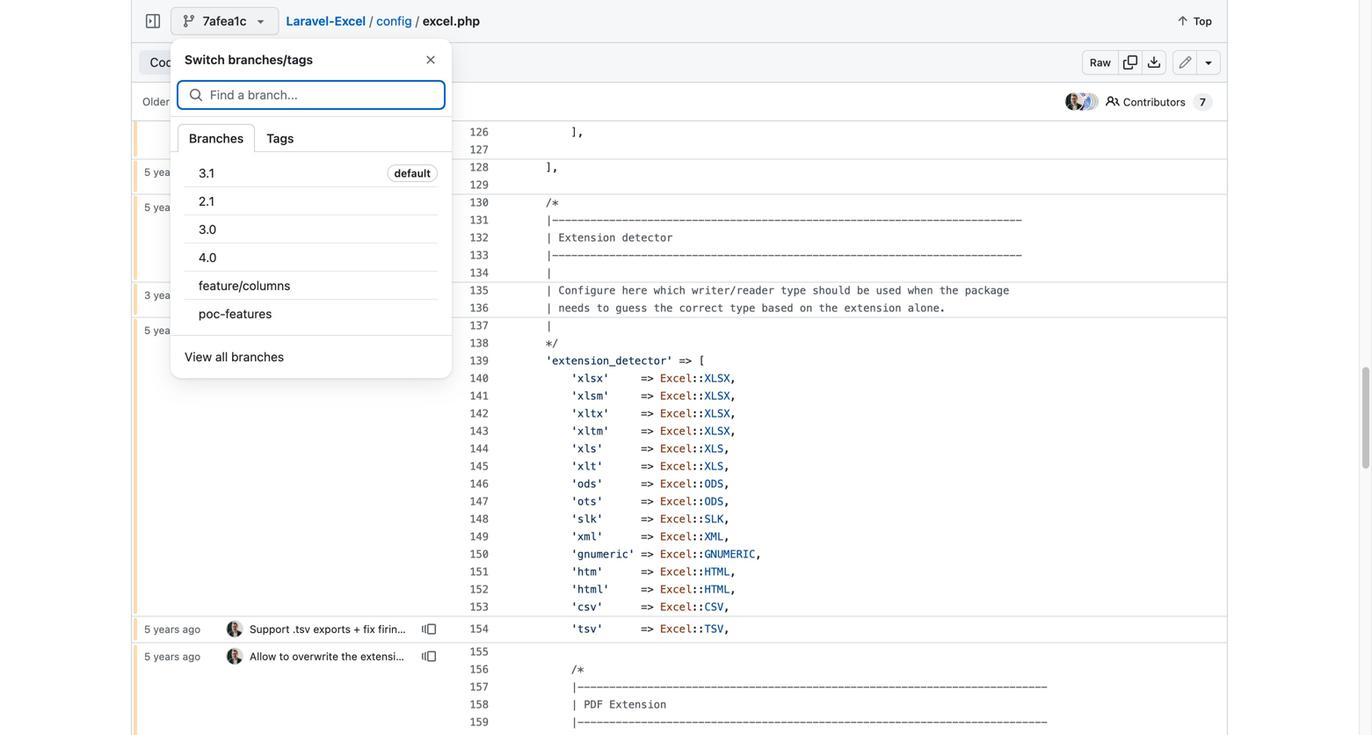 Task type: locate. For each thing, give the bounding box(es) containing it.
1 horizontal spatial type
[[781, 284, 806, 297]]

(+ down the queued
[[537, 650, 547, 663]]

Find a branch... text field
[[210, 82, 444, 108]]

0 vertical spatial allow to overwrite the extension detection on config level (+ abiliti…
[[250, 201, 585, 213]]

edit file image
[[1179, 55, 1193, 69]]

config up 156
[[477, 650, 508, 663]]

3.1
[[199, 166, 215, 180]]

1 '' from the top
[[724, 38, 737, 51]]

3 allow to overwrite the extension detection on config level (+ abiliti… link from the top
[[250, 650, 585, 663]]

2 5 from the top
[[144, 201, 151, 213]]

158
[[470, 699, 489, 711]]

3 allow from the top
[[250, 650, 276, 663]]

csv
[[705, 601, 724, 613]]

5 years ago for 128
[[144, 166, 201, 178]]

html up csv at the bottom of the page
[[705, 583, 730, 596]]

151
[[470, 566, 489, 578]]

ago for 135
[[183, 289, 201, 301]]

2 level from the top
[[511, 324, 534, 336]]

1 overwrite from the top
[[292, 201, 338, 213]]

], inside 'company' => '' , ],
[[571, 126, 584, 138]]

tab list
[[178, 124, 452, 152]]

default
[[272, 166, 307, 178], [394, 167, 431, 179]]

to for 137
[[279, 324, 289, 336]]

129
[[470, 179, 489, 191]]

3 (+ from the top
[[537, 650, 547, 663]]

0 vertical spatial extension
[[559, 232, 616, 244]]

144
[[470, 443, 489, 455]]

1 vertical spatial allow
[[250, 324, 276, 336]]

2 years from the top
[[153, 201, 180, 213]]

0 vertical spatial ],
[[571, 126, 584, 138]]

allow for 130
[[250, 201, 276, 213]]

|- down the pdf
[[571, 716, 584, 729]]

1 years from the top
[[153, 166, 180, 178]]

'' for 'subject' => '' ,
[[724, 38, 737, 51]]

| up */
[[546, 320, 552, 332]]

versions image right the formatter
[[422, 165, 436, 179]]

to down support
[[279, 650, 289, 663]]

html down gnumeric
[[705, 566, 730, 578]]

allow to overwrite the extension detection on config level (+ abiliti… link down support .tsv exports + fix firing the beforewriting event in queued e… link
[[250, 650, 585, 663]]

excel.php
[[423, 14, 480, 28]]

2 (+ from the top
[[537, 324, 547, 336]]

3 5 from the top
[[144, 324, 151, 336]]

on up 156
[[461, 650, 474, 663]]

2 vertical spatial (+
[[537, 650, 547, 663]]

add default heading row formatter as config setting link
[[250, 166, 506, 178]]

0 vertical spatial html
[[705, 566, 730, 578]]

0 vertical spatial /*
[[546, 197, 559, 209]]

1 vertical spatial versions image
[[422, 200, 436, 214]]

level for |
[[511, 324, 534, 336]]

/* right 130
[[546, 197, 559, 209]]

| right 134
[[546, 267, 552, 279]]

'category'
[[597, 73, 660, 86]]

1 horizontal spatial /
[[416, 14, 419, 28]]

'' down 'subject' => '' , at the top of the page
[[724, 73, 737, 86]]

1 vertical spatial allow to overwrite the extension detection on config level (+ abiliti… link
[[250, 324, 585, 336]]

5 years ago
[[144, 166, 201, 178], [144, 201, 201, 213], [144, 324, 201, 336], [144, 623, 201, 635], [144, 650, 201, 663]]

versions image left 135 136 at the top left
[[422, 288, 436, 302]]

4 versions image from the top
[[422, 649, 436, 663]]

0 horizontal spatial /*
[[546, 197, 559, 209]]

1 vertical spatial xls
[[705, 460, 724, 473]]

allow to overwrite the extension detection on config level (+ abiliti… down support .tsv exports + fix firing the beforewriting event in queued e… link
[[250, 650, 585, 663]]

0 vertical spatial allow to overwrite the extension detection on config level (+ abiliti… link
[[250, 201, 585, 213]]

abiliti… for /*
[[550, 201, 585, 213]]

1 versions image from the top
[[422, 165, 436, 179]]

allow to overwrite the extension detection on config level (+ abiliti… for 137
[[250, 324, 585, 336]]

on up 131
[[461, 201, 474, 213]]

2 allow to overwrite the extension detection on config level (+ abiliti… link from the top
[[250, 324, 585, 336]]

0 vertical spatial overwrite
[[292, 201, 338, 213]]

0 vertical spatial abiliti…
[[550, 201, 585, 213]]

older
[[142, 95, 170, 108]]

/* up the pdf
[[571, 663, 584, 676]]

1 abiliti… from the top
[[550, 201, 585, 213]]

1 allow to overwrite the extension detection on config level (+ abiliti… from the top
[[250, 201, 585, 213]]

| inside | */ 'extension_detector' => [ 'xlsx' => excel :: xlsx , 'xlsm' => excel :: xlsx , 'xltx' => excel :: xlsx , 'xltm' => excel :: xlsx , 'xls' => excel :: xls , 'xlt' => excel :: xls , 'ods' => excel :: ods , 'ots' => excel :: ods , 'slk' => excel :: slk , 'xml' => excel :: xml , 'gnumeric' => excel :: gnumeric , 'htm' => excel :: html , 'html' => excel :: html , 'csv' => excel :: csv ,
[[546, 320, 552, 332]]

1 vertical spatial ''
[[724, 73, 737, 86]]

1 detection from the top
[[411, 201, 458, 213]]

1 horizontal spatial /*
[[571, 663, 584, 676]]

on for /*
[[461, 650, 474, 663]]

'subject'
[[597, 38, 654, 51]]

level right 130
[[511, 201, 534, 213]]

3 '' from the top
[[724, 109, 737, 121]]

level
[[511, 201, 534, 213], [511, 324, 534, 336], [511, 650, 534, 663]]

1 horizontal spatial ],
[[571, 126, 584, 138]]

extension right the pdf
[[609, 699, 667, 711]]

2 detection from the top
[[411, 324, 458, 336]]

2 vertical spatial overwrite
[[292, 650, 338, 663]]

128
[[470, 161, 489, 174]]

default right row
[[394, 167, 431, 179]]

1 ago from the top
[[183, 166, 201, 178]]

2 5 years ago from the top
[[144, 201, 201, 213]]

/* |-------------------------------------------------------------------------- | pdf extension |--------------------------------------------------------------------------
[[521, 663, 1048, 729]]

versions image down as
[[422, 200, 436, 214]]

9 :: from the top
[[692, 513, 705, 525]]

on for */
[[461, 324, 474, 336]]

allow to overwrite the extension detection on config level (+ abiliti… for 130
[[250, 201, 585, 213]]

154
[[470, 623, 489, 635]]

versions image
[[422, 288, 436, 302], [422, 323, 436, 337], [422, 622, 436, 636], [422, 649, 436, 663]]

1 vertical spatial ods
[[705, 495, 724, 508]]

versions image
[[422, 165, 436, 179], [422, 200, 436, 214]]

detection down as
[[411, 201, 458, 213]]

exports
[[313, 623, 351, 635]]

1 horizontal spatial default
[[394, 167, 431, 179]]

0 vertical spatial versions image
[[422, 165, 436, 179]]

1 vertical spatial /*
[[571, 663, 584, 676]]

0 vertical spatial ods
[[705, 478, 724, 490]]

versions image for 137
[[422, 323, 436, 337]]

3 allow to overwrite the extension detection on config level (+ abiliti… from the top
[[250, 650, 585, 663]]

3 versions image from the top
[[422, 622, 436, 636]]

0 vertical spatial allow
[[250, 201, 276, 213]]

row
[[353, 166, 371, 178]]

newer
[[274, 95, 305, 108]]

level down "in"
[[511, 650, 534, 663]]

extension up the configure
[[559, 232, 616, 244]]

1 vertical spatial (+
[[537, 324, 547, 336]]

extension down be
[[845, 302, 902, 314]]

to up branches
[[279, 324, 289, 336]]

2 vertical spatial abiliti…
[[550, 650, 585, 663]]

|- right 131
[[546, 214, 559, 226]]

|-
[[546, 214, 559, 226], [546, 249, 559, 262], [571, 681, 584, 693], [571, 716, 584, 729]]

config up 131
[[477, 201, 508, 213]]

on inside | configure here which writer/reader type should be used when the package | needs to guess the correct type based on the extension alone.
[[800, 302, 813, 314]]

3 5 years ago from the top
[[144, 324, 201, 336]]

config right as
[[438, 166, 469, 178]]

search image
[[189, 88, 203, 102]]

allow to overwrite the extension detection on config level (+ abiliti… link up "138"
[[250, 324, 585, 336]]

queued
[[539, 623, 578, 635]]

to up 3.0 link
[[279, 201, 289, 213]]

allow down "features"
[[250, 324, 276, 336]]

2 vertical spatial allow
[[250, 650, 276, 663]]

3 overwrite from the top
[[292, 650, 338, 663]]

5 for 137
[[144, 324, 151, 336]]

(+
[[537, 201, 547, 213], [537, 324, 547, 336], [537, 650, 547, 663]]

3 years from the top
[[154, 289, 180, 301]]

0 vertical spatial type
[[781, 284, 806, 297]]

more edit options image
[[1202, 55, 1216, 69]]

2 allow from the top
[[250, 324, 276, 336]]

1 allow from the top
[[250, 201, 276, 213]]

1 vertical spatial html
[[705, 583, 730, 596]]

2 vertical spatial detection
[[411, 650, 458, 663]]

·
[[386, 56, 392, 69]]

detection for 130
[[411, 201, 458, 213]]

allow to overwrite the extension detection on config level (+ abiliti… for 155
[[250, 650, 585, 663]]

130 131 132 133 134
[[470, 197, 489, 279]]

update config comments
[[252, 289, 378, 301]]

to for 155
[[279, 650, 289, 663]]

'' down 'category' => '' ,
[[724, 109, 737, 121]]

/* for /*
[[571, 663, 584, 676]]

137 138 139 140 141 142 143 144 145 146 147 148 149 150 151 152 153
[[470, 320, 489, 613]]

allow for 137
[[250, 324, 276, 336]]

level right 137 on the left top of page
[[511, 324, 534, 336]]

1 vertical spatial allow to overwrite the extension detection on config level (+ abiliti…
[[250, 324, 585, 336]]

15 :: from the top
[[692, 623, 705, 635]]

=> inside 'company' => '' , ],
[[705, 109, 717, 121]]

blame button
[[193, 49, 252, 76]]

blame
[[204, 55, 241, 69]]

5 for 128
[[144, 166, 151, 178]]

'' inside 'company' => '' , ],
[[724, 109, 737, 121]]

,
[[737, 38, 743, 51], [737, 73, 743, 86], [737, 109, 743, 121], [730, 372, 737, 385], [730, 390, 737, 402], [730, 408, 737, 420], [730, 425, 737, 437], [724, 443, 730, 455], [724, 460, 730, 473], [724, 478, 730, 490], [724, 495, 730, 508], [724, 513, 730, 525], [724, 531, 730, 543], [756, 548, 762, 561], [730, 566, 737, 578], [730, 583, 737, 596], [724, 601, 730, 613], [724, 623, 730, 635]]

1 versions image from the top
[[422, 288, 436, 302]]

(+ up */
[[537, 324, 547, 336]]

5 years ago for 137
[[144, 324, 201, 336]]

years for 128
[[153, 166, 180, 178]]

allow to overwrite the extension detection on config level (+ abiliti… up "138"
[[250, 324, 585, 336]]

allow to overwrite the extension detection on config level (+ abiliti… link down as
[[250, 201, 585, 213]]

years for 135
[[154, 289, 180, 301]]

0 vertical spatial level
[[511, 201, 534, 213]]

5 5 from the top
[[144, 650, 151, 663]]

allow down support
[[250, 650, 276, 663]]

'extension_detector'
[[546, 355, 673, 367]]

3.0
[[199, 222, 217, 237]]

/* inside /* |-------------------------------------------------------------------------- | pdf extension |--------------------------------------------------------------------------
[[571, 663, 584, 676]]

the down + on the bottom of the page
[[341, 650, 358, 663]]

| left the pdf
[[571, 699, 578, 711]]

ago for 137
[[183, 324, 201, 336]]

'company' => '' , ],
[[521, 109, 743, 138]]

130
[[470, 197, 489, 209]]

3 ago from the top
[[183, 289, 201, 301]]

123
[[470, 73, 489, 86]]

config up "138"
[[477, 324, 508, 336]]

5 5 years ago from the top
[[144, 650, 201, 663]]

2.1
[[199, 194, 215, 208]]

0 vertical spatial detection
[[411, 201, 458, 213]]

| left the configure
[[546, 284, 552, 297]]

extension down comments
[[360, 324, 408, 336]]

poc-features
[[199, 306, 272, 321]]

| configure here which writer/reader type should be used when the package | needs to guess the correct type based on the extension alone.
[[521, 284, 1010, 314]]

allow to overwrite the extension detection on config level (+ abiliti… link
[[250, 201, 585, 213], [250, 324, 585, 336], [250, 650, 585, 663]]

1 vertical spatial ],
[[521, 161, 559, 174]]

1 5 from the top
[[144, 166, 151, 178]]

to
[[279, 201, 289, 213], [597, 302, 609, 314], [279, 324, 289, 336], [279, 650, 289, 663]]

1 vertical spatial abiliti…
[[550, 324, 585, 336]]

versions image for as
[[422, 165, 436, 179]]

|
[[546, 232, 552, 244], [546, 267, 552, 279], [546, 284, 552, 297], [546, 302, 552, 314], [546, 320, 552, 332], [571, 699, 578, 711]]

allow to overwrite the extension detection on config level (+ abiliti… down as
[[250, 201, 585, 213]]

124
[[470, 91, 489, 103]]

2 '' from the top
[[724, 73, 737, 86]]

2 vertical spatial allow to overwrite the extension detection on config level (+ abiliti… link
[[250, 650, 585, 663]]

2 vertical spatial ''
[[724, 109, 737, 121]]

/* inside /* |-------------------------------------------------------------------------- | extension detector |-------------------------------------------------------------------------- |
[[546, 197, 559, 209]]

allow to overwrite the extension detection on config level (+ abiliti… link for 155
[[250, 650, 585, 663]]

side panel image
[[146, 14, 160, 28]]

1 ods from the top
[[705, 478, 724, 490]]

136
[[470, 302, 489, 314]]

you must be on a branch to make or propose changes to this file tooltip
[[1173, 50, 1198, 75]]

0 horizontal spatial /
[[369, 14, 373, 28]]

6 :: from the top
[[692, 460, 705, 473]]

on up "138"
[[461, 324, 474, 336]]

1 allow to overwrite the extension detection on config level (+ abiliti… link from the top
[[250, 201, 585, 213]]

6 ago from the top
[[183, 650, 201, 663]]

versions image left 137 on the left top of page
[[422, 323, 436, 337]]

0 horizontal spatial type
[[730, 302, 756, 314]]

to inside | configure here which writer/reader type should be used when the package | needs to guess the correct type based on the extension alone.
[[597, 302, 609, 314]]

2 vertical spatial level
[[511, 650, 534, 663]]

2 versions image from the top
[[422, 200, 436, 214]]

4 xlsx from the top
[[705, 425, 730, 437]]

6 years from the top
[[153, 650, 180, 663]]

5 years from the top
[[153, 623, 180, 635]]

5 ago from the top
[[183, 623, 201, 635]]

2 abiliti… from the top
[[550, 324, 585, 336]]

ago
[[183, 166, 201, 178], [183, 201, 201, 213], [183, 289, 201, 301], [183, 324, 201, 336], [183, 623, 201, 635], [183, 650, 201, 663]]

file view element
[[138, 49, 252, 76]]

branches
[[189, 131, 244, 146]]

update config comments link
[[252, 289, 378, 301]]

/
[[369, 14, 373, 28], [416, 14, 419, 28]]

4 ago from the top
[[183, 324, 201, 336]]

overwrite for 137
[[292, 324, 338, 336]]

1 vertical spatial level
[[511, 324, 534, 336]]

3 detection from the top
[[411, 650, 458, 663]]

140
[[470, 372, 489, 385]]

=>
[[705, 38, 717, 51], [705, 73, 717, 86], [705, 109, 717, 121], [679, 355, 692, 367], [641, 372, 654, 385], [641, 390, 654, 402], [641, 408, 654, 420], [641, 425, 654, 437], [641, 443, 654, 455], [641, 460, 654, 473], [641, 478, 654, 490], [641, 495, 654, 508], [641, 513, 654, 525], [641, 531, 654, 543], [641, 548, 654, 561], [641, 566, 654, 578], [641, 583, 654, 596], [641, 601, 654, 613], [641, 623, 654, 635]]

2 ago from the top
[[183, 201, 201, 213]]

(+ right 130
[[537, 201, 547, 213]]

5 for 155
[[144, 650, 151, 663]]

allow to overwrite the extension detection on config level (+ abiliti…
[[250, 201, 585, 213], [250, 324, 585, 336], [250, 650, 585, 663]]

to for 130
[[279, 201, 289, 213]]

1 vertical spatial extension
[[609, 699, 667, 711]]

feature/columns link
[[178, 272, 445, 300]]

overwrite down update config comments link
[[292, 324, 338, 336]]

detection left 137 on the left top of page
[[411, 324, 458, 336]]

153
[[470, 601, 489, 613]]

level for /*
[[511, 201, 534, 213]]

lines
[[284, 56, 316, 69]]

xlsx
[[705, 372, 730, 385], [705, 390, 730, 402], [705, 408, 730, 420], [705, 425, 730, 437]]

ods
[[705, 478, 724, 490], [705, 495, 724, 508]]

configure
[[559, 284, 616, 297]]

feature/columns
[[199, 278, 290, 293]]

/ left config link
[[369, 14, 373, 28]]

overwrite down the .tsv
[[292, 650, 338, 663]]

abiliti… up the configure
[[550, 201, 585, 213]]

146
[[470, 478, 489, 490]]

/ right config link
[[416, 14, 419, 28]]

support
[[250, 623, 290, 635]]

0 vertical spatial (+
[[537, 201, 547, 213]]

overwrite up 3.0 link
[[292, 201, 338, 213]]

extension down firing
[[360, 650, 408, 663]]

0 vertical spatial xls
[[705, 443, 724, 455]]

2 vertical spatial allow to overwrite the extension detection on config level (+ abiliti…
[[250, 650, 585, 663]]

package
[[965, 284, 1010, 297]]

versions image down support .tsv exports + fix firing the beforewriting event in queued e… link
[[422, 649, 436, 663]]

gnumeric
[[705, 548, 756, 561]]

abiliti… down the queued
[[550, 650, 585, 663]]

default right add in the top left of the page
[[272, 166, 307, 178]]

as
[[423, 166, 435, 178]]

firing
[[378, 623, 404, 635]]

4 5 years ago from the top
[[144, 623, 201, 635]]

1 xls from the top
[[705, 443, 724, 455]]

allow to overwrite the extension detection on config level (+ abiliti… link for 130
[[250, 201, 585, 213]]

'' up 'category' => '' ,
[[724, 38, 737, 51]]

blame prior to change 1c1ccdc, made on jul 23, 2020 tooltip
[[417, 0, 441, 159]]

0 vertical spatial ''
[[724, 38, 737, 51]]

*/
[[546, 337, 559, 350]]

142
[[470, 408, 489, 420]]

on right based
[[800, 302, 813, 314]]

type down writer/reader
[[730, 302, 756, 314]]

1 vertical spatial type
[[730, 302, 756, 314]]

1 vertical spatial overwrite
[[292, 324, 338, 336]]

allow down add in the top left of the page
[[250, 201, 276, 213]]

4 years from the top
[[153, 324, 180, 336]]

3 level from the top
[[511, 650, 534, 663]]

2 versions image from the top
[[422, 323, 436, 337]]

120 121 122 123 124 125 126 127
[[470, 21, 489, 156]]

2 overwrite from the top
[[292, 324, 338, 336]]

1 vertical spatial detection
[[411, 324, 458, 336]]

1 level from the top
[[511, 201, 534, 213]]

|- up the pdf
[[571, 681, 584, 693]]

extension down add default heading row formatter as config setting at the top left
[[360, 201, 408, 213]]

2 allow to overwrite the extension detection on config level (+ abiliti… from the top
[[250, 324, 585, 336]]

to down the configure
[[597, 302, 609, 314]]

versions image right firing
[[422, 622, 436, 636]]

10 :: from the top
[[692, 531, 705, 543]]

detection down support .tsv exports + fix firing the beforewriting event in queued e…
[[411, 650, 458, 663]]

1 (+ from the top
[[537, 201, 547, 213]]

extension for 155
[[360, 650, 408, 663]]

0 horizontal spatial ],
[[521, 161, 559, 174]]

/*
[[546, 197, 559, 209], [571, 663, 584, 676]]

'ots'
[[571, 495, 603, 508]]

'xlsm'
[[571, 390, 609, 402]]

overwrite for 155
[[292, 650, 338, 663]]

years for 130
[[153, 201, 180, 213]]

abiliti… up */
[[550, 324, 585, 336]]

the right firing
[[407, 623, 423, 635]]

type up based
[[781, 284, 806, 297]]

137
[[470, 320, 489, 332]]

| */ 'extension_detector' => [ 'xlsx' => excel :: xlsx , 'xlsm' => excel :: xlsx , 'xltx' => excel :: xlsx , 'xltm' => excel :: xlsx , 'xls' => excel :: xls , 'xlt' => excel :: xls , 'ods' => excel :: ods , 'ots' => excel :: ods , 'slk' => excel :: slk , 'xml' => excel :: xml , 'gnumeric' => excel :: gnumeric , 'htm' => excel :: html , 'html' => excel :: html , 'csv' => excel :: csv ,
[[521, 320, 762, 613]]

1 / from the left
[[369, 14, 373, 28]]

1 5 years ago from the top
[[144, 166, 201, 178]]



Task type: describe. For each thing, give the bounding box(es) containing it.
detection for 155
[[411, 650, 458, 663]]

here
[[622, 284, 648, 297]]

5 years ago for 130
[[144, 201, 201, 213]]

'htm'
[[571, 566, 603, 578]]

switch
[[185, 52, 225, 67]]

7afea1c button
[[171, 7, 279, 35]]

148
[[470, 513, 489, 525]]

years for 137
[[153, 324, 180, 336]]

'' for 'company' => '' , ],
[[724, 109, 737, 121]]

'' for 'category' => '' ,
[[724, 73, 737, 86]]

.tsv
[[293, 623, 310, 635]]

features
[[225, 306, 272, 321]]

based
[[762, 302, 794, 314]]

3 abiliti… from the top
[[550, 650, 585, 663]]

detection for 137
[[411, 324, 458, 336]]

tags
[[267, 131, 294, 146]]

8 :: from the top
[[692, 495, 705, 508]]

12 :: from the top
[[692, 566, 705, 578]]

ago for 155
[[183, 650, 201, 663]]

update
[[252, 289, 289, 301]]

fix
[[363, 623, 375, 635]]

allow for 155
[[250, 650, 276, 663]]

'csv'
[[571, 601, 603, 613]]

cancel image
[[424, 53, 438, 67]]

in
[[527, 623, 536, 635]]

overwrite for 130
[[292, 201, 338, 213]]

5 :: from the top
[[692, 443, 705, 455]]

raw
[[1090, 56, 1111, 69]]

139
[[470, 355, 489, 367]]

5 years ago for 155
[[144, 650, 201, 663]]

extension for 130
[[360, 201, 408, 213]]

14 :: from the top
[[692, 601, 705, 613]]

abiliti… for |
[[550, 324, 585, 336]]

view all branches
[[185, 350, 284, 364]]

'xlt'
[[571, 460, 603, 473]]

131
[[470, 214, 489, 226]]

3 xlsx from the top
[[705, 408, 730, 420]]

tab list containing branches
[[178, 124, 452, 152]]

|- up the configure
[[546, 249, 559, 262]]

[
[[698, 355, 705, 367]]

4 :: from the top
[[692, 425, 705, 437]]

copy raw content image
[[1124, 55, 1138, 69]]

config up ·
[[377, 14, 412, 28]]

'html'
[[571, 583, 609, 596]]

used
[[876, 284, 902, 297]]

'xltx'
[[571, 408, 609, 420]]

extension for 137
[[360, 324, 408, 336]]

1 html from the top
[[705, 566, 730, 578]]

255 lines (235 loc) · 9.01 kb
[[259, 56, 443, 69]]

'category' => '' ,
[[597, 73, 743, 86]]

4.0
[[199, 250, 217, 265]]

7
[[1200, 96, 1206, 108]]

7 :: from the top
[[692, 478, 705, 490]]

2 / from the left
[[416, 14, 419, 28]]

132
[[470, 232, 489, 244]]

2 xlsx from the top
[[705, 390, 730, 402]]

, inside 'company' => '' , ],
[[737, 109, 743, 121]]

7afea1c
[[203, 14, 247, 28]]

155 156 157 158 159
[[470, 646, 489, 729]]

| left needs
[[546, 302, 552, 314]]

allow to overwrite the extension detection on config level (+ abiliti… link for 137
[[250, 324, 585, 336]]

view
[[185, 350, 212, 364]]

contributors
[[1124, 96, 1186, 108]]

the down should at the right of the page
[[819, 302, 838, 314]]

detector
[[622, 232, 673, 244]]

the up alone.
[[940, 284, 959, 297]]

+
[[354, 623, 360, 635]]

143
[[470, 425, 489, 437]]

/* for |--------------------------------------------------------------------------
[[546, 197, 559, 209]]

157
[[470, 681, 489, 693]]

poc-
[[199, 306, 225, 321]]

the down comments
[[341, 324, 358, 336]]

download raw content image
[[1148, 55, 1162, 69]]

extension inside /* |-------------------------------------------------------------------------- | extension detector |-------------------------------------------------------------------------- |
[[559, 232, 616, 244]]

5 for 130
[[144, 201, 151, 213]]

3 years ago
[[144, 289, 201, 301]]

| inside /* |-------------------------------------------------------------------------- | pdf extension |--------------------------------------------------------------------------
[[571, 699, 578, 711]]

laravel-excel / config / excel.php
[[286, 14, 480, 28]]

event
[[497, 623, 524, 635]]

'xlsx'
[[571, 372, 609, 385]]

'ods'
[[571, 478, 603, 490]]

11 :: from the top
[[692, 548, 705, 561]]

loc)
[[354, 56, 379, 69]]

extension inside | configure here which writer/reader type should be used when the package | needs to guess the correct type based on the extension alone.
[[845, 302, 902, 314]]

the down "which"
[[654, 302, 673, 314]]

4 5 from the top
[[144, 623, 151, 635]]

'xml'
[[571, 531, 603, 543]]

ago for 130
[[183, 201, 201, 213]]

beforewriting
[[426, 623, 494, 635]]

(235
[[322, 56, 348, 69]]

branches button
[[178, 124, 255, 152]]

tags button
[[255, 124, 305, 152]]

add
[[250, 166, 269, 178]]

'tsv' => excel :: tsv ,
[[571, 623, 730, 635]]

which
[[654, 284, 686, 297]]

13 :: from the top
[[692, 583, 705, 596]]

config link
[[377, 14, 412, 28]]

| right 132
[[546, 232, 552, 244]]

255
[[259, 56, 278, 69]]

(+ for /*
[[537, 201, 547, 213]]

120
[[470, 21, 489, 33]]

147
[[470, 495, 489, 508]]

3
[[144, 289, 151, 301]]

ago for 128
[[183, 166, 201, 178]]

top button
[[1168, 9, 1220, 33]]

1 :: from the top
[[692, 372, 705, 385]]

versions image for 155
[[422, 649, 436, 663]]

'slk'
[[571, 513, 603, 525]]

135
[[470, 284, 489, 297]]

1 xlsx from the top
[[705, 372, 730, 385]]

/* |-------------------------------------------------------------------------- | extension detector |-------------------------------------------------------------------------- |
[[521, 197, 1022, 279]]

0 horizontal spatial default
[[272, 166, 307, 178]]

'gnumeric'
[[571, 548, 635, 561]]

3 :: from the top
[[692, 408, 705, 420]]

raw link
[[1082, 50, 1119, 75]]

be
[[857, 284, 870, 297]]

2 html from the top
[[705, 583, 730, 596]]

laravel-excel link
[[286, 14, 366, 28]]

135 136
[[470, 284, 489, 314]]

sc 9kayk9 0 image
[[1106, 95, 1120, 109]]

2 xls from the top
[[705, 460, 724, 473]]

versions image for 135
[[422, 288, 436, 302]]

159
[[470, 716, 489, 729]]

patrickbrouwers image
[[1066, 93, 1083, 110]]

support .tsv exports + fix firing the beforewriting event in queued e… link
[[250, 623, 595, 635]]

on for |--------------------------------------------------------------------------
[[461, 201, 474, 213]]

git branch image
[[182, 14, 196, 28]]

config right update
[[292, 289, 323, 301]]

127
[[470, 144, 489, 156]]

2 ods from the top
[[705, 495, 724, 508]]

141
[[470, 390, 489, 402]]

(+ for |
[[537, 324, 547, 336]]

the down row
[[341, 201, 358, 213]]

support .tsv exports + fix firing the beforewriting event in queued e…
[[250, 623, 595, 635]]

should
[[813, 284, 851, 297]]

138
[[470, 337, 489, 350]]

extension inside /* |-------------------------------------------------------------------------- | pdf extension |--------------------------------------------------------------------------
[[609, 699, 667, 711]]

versions image for detection
[[422, 200, 436, 214]]

when
[[908, 284, 933, 297]]

155
[[470, 646, 489, 658]]

laravel-
[[286, 14, 335, 28]]

128 129
[[470, 161, 489, 191]]

125
[[470, 109, 489, 121]]

145
[[470, 460, 489, 473]]

years for 155
[[153, 650, 180, 663]]

2 :: from the top
[[692, 390, 705, 402]]

setting
[[472, 166, 506, 178]]



Task type: vqa. For each thing, say whether or not it's contained in the screenshot.
table icon
no



